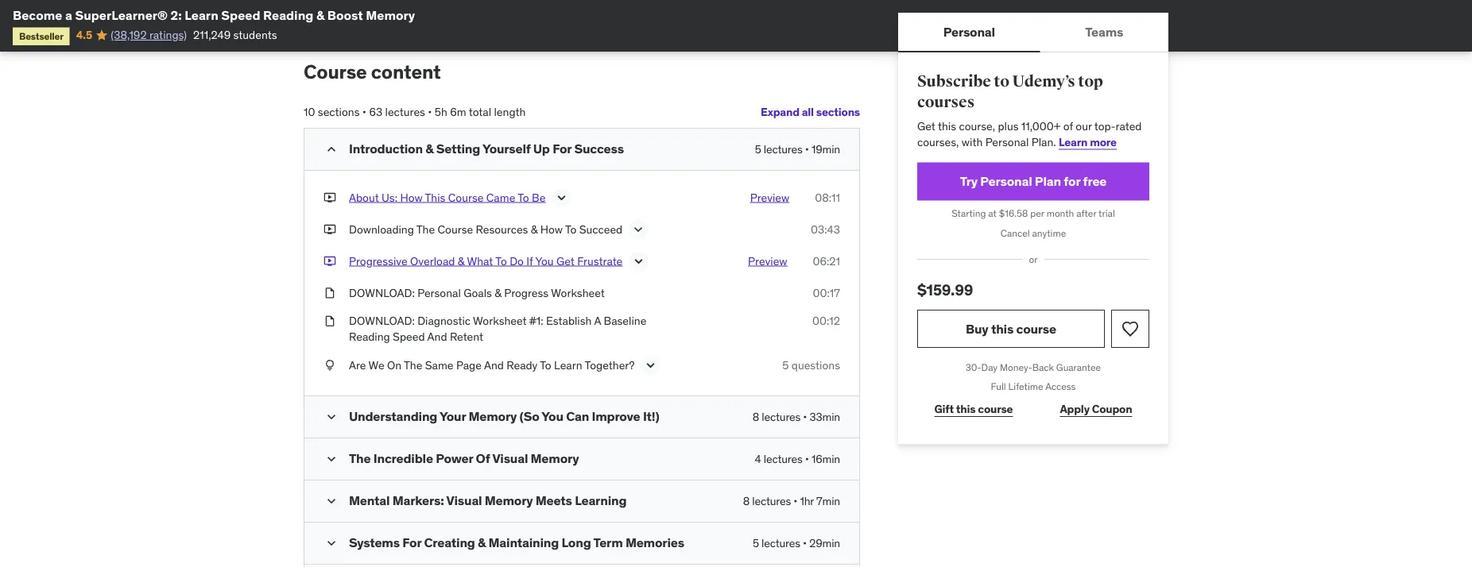 Task type: describe. For each thing, give the bounding box(es) containing it.
download: diagnostic worksheet #1: establish a baseline reading speed and retent
[[349, 314, 647, 344]]

overload
[[410, 254, 455, 268]]

long
[[562, 535, 591, 551]]

16min
[[812, 452, 840, 466]]

markers:
[[393, 493, 444, 509]]

nasdaq image
[[317, 0, 409, 28]]

courses,
[[918, 135, 959, 149]]

0 vertical spatial the
[[416, 222, 435, 237]]

4.5
[[76, 28, 92, 42]]

1hr
[[800, 494, 814, 508]]

1 xsmall image from the top
[[324, 190, 336, 206]]

29min
[[810, 536, 840, 550]]

4
[[755, 452, 761, 466]]

creating
[[424, 535, 475, 551]]

small image for understanding
[[324, 409, 339, 425]]

power
[[436, 451, 473, 467]]

8 lectures • 1hr 7min
[[743, 494, 840, 508]]

memory up meets
[[531, 451, 579, 467]]

5 for introduction & setting yourself up for success
[[755, 142, 761, 156]]

1 vertical spatial 5
[[783, 358, 789, 372]]

try personal plan for free
[[960, 173, 1107, 190]]

content
[[371, 60, 441, 84]]

show lecture description image
[[554, 190, 570, 206]]

wishlist image
[[1121, 320, 1140, 339]]

course inside button
[[448, 190, 484, 205]]

success
[[574, 141, 624, 157]]

if
[[527, 254, 533, 268]]

speed inside download: diagnostic worksheet #1: establish a baseline reading speed and retent
[[393, 330, 425, 344]]

4 xsmall image from the top
[[324, 314, 336, 329]]

plan.
[[1032, 135, 1056, 149]]

baseline
[[604, 314, 647, 329]]

download: for download: diagnostic worksheet #1: establish a baseline reading speed and retent
[[349, 314, 415, 329]]

to right ready
[[540, 358, 552, 372]]

progressive
[[349, 254, 408, 268]]

show lecture description image for downloading the course resources & how to succeed
[[631, 222, 647, 238]]

& left boost
[[316, 7, 325, 23]]

try personal plan for free link
[[918, 163, 1150, 201]]

0 horizontal spatial visual
[[446, 493, 482, 509]]

06:21
[[813, 254, 840, 268]]

this for buy
[[991, 321, 1014, 337]]

a
[[594, 314, 601, 329]]

superlearner®
[[75, 7, 168, 23]]

11,000+
[[1022, 119, 1061, 133]]

lectures for systems for creating & maintaining long term memories
[[762, 536, 801, 550]]

gift
[[935, 402, 954, 417]]

xsmall image for are
[[324, 358, 336, 373]]

the incredible power of visual memory
[[349, 451, 579, 467]]

expand
[[761, 105, 800, 119]]

00:17
[[813, 286, 840, 300]]

learn more link
[[1059, 135, 1117, 149]]

gift this course link
[[918, 394, 1030, 426]]

• for understanding your memory (so you can improve it!)
[[803, 410, 807, 424]]

on
[[387, 358, 402, 372]]

• for introduction & setting yourself up for success
[[805, 142, 809, 156]]

7min
[[817, 494, 840, 508]]

xsmall image for progressive
[[324, 254, 336, 269]]

• left '63' on the left top of the page
[[362, 105, 367, 119]]

memories
[[626, 535, 684, 551]]

apply
[[1060, 402, 1090, 417]]

subscribe to udemy's top courses
[[918, 72, 1103, 112]]

xsmall image
[[324, 285, 336, 301]]

5h 6m
[[435, 105, 466, 119]]

to left the succeed
[[565, 222, 577, 237]]

211,249 students
[[193, 28, 277, 42]]

per
[[1031, 208, 1045, 220]]

your
[[440, 409, 466, 425]]

& left 'what'
[[458, 254, 465, 268]]

personal button
[[898, 13, 1040, 51]]

mental markers: visual memory meets learning
[[349, 493, 627, 509]]

1 vertical spatial and
[[484, 358, 504, 372]]

with
[[962, 135, 983, 149]]

• for the incredible power of visual memory
[[805, 452, 809, 466]]

& up if
[[531, 222, 538, 237]]

buy this course
[[966, 321, 1057, 337]]

get this course, plus 11,000+ of our top-rated courses, with personal plan.
[[918, 119, 1142, 149]]

about us: how this course came to be
[[349, 190, 546, 205]]

boost
[[327, 7, 363, 23]]

top
[[1078, 72, 1103, 91]]

a
[[65, 7, 72, 23]]

1 horizontal spatial worksheet
[[551, 286, 605, 300]]

8 lectures • 33min
[[753, 410, 840, 424]]

of
[[476, 451, 490, 467]]

systems
[[349, 535, 400, 551]]

same
[[425, 358, 454, 372]]

03:43
[[811, 222, 840, 237]]

(38,192 ratings)
[[111, 28, 187, 42]]

apply coupon
[[1060, 402, 1133, 417]]

we
[[369, 358, 384, 372]]

after
[[1077, 208, 1097, 220]]

mental
[[349, 493, 390, 509]]

back
[[1033, 361, 1054, 374]]

gift this course
[[935, 402, 1013, 417]]

$159.99
[[918, 280, 973, 299]]

sections inside dropdown button
[[816, 105, 860, 119]]

understanding
[[349, 409, 437, 425]]

establish
[[546, 314, 592, 329]]

progressive overload & what to do if you get frustrate
[[349, 254, 623, 268]]

frustrate
[[577, 254, 623, 268]]

are we on the same page and ready to learn together?
[[349, 358, 635, 372]]

memory right boost
[[366, 7, 415, 23]]

5 questions
[[783, 358, 840, 372]]

and inside download: diagnostic worksheet #1: establish a baseline reading speed and retent
[[427, 330, 447, 344]]

it!)
[[643, 409, 660, 425]]

came
[[486, 190, 515, 205]]

anytime
[[1032, 227, 1066, 240]]

day
[[982, 361, 998, 374]]

personal inside get this course, plus 11,000+ of our top-rated courses, with personal plan.
[[986, 135, 1029, 149]]

reading inside download: diagnostic worksheet #1: establish a baseline reading speed and retent
[[349, 330, 390, 344]]

#1:
[[530, 314, 543, 329]]

try
[[960, 173, 978, 190]]

introduction & setting yourself up for success
[[349, 141, 624, 157]]

lectures right '63' on the left top of the page
[[385, 105, 425, 119]]

plus
[[998, 119, 1019, 133]]

1 vertical spatial you
[[542, 409, 564, 425]]

questions
[[792, 358, 840, 372]]

ready
[[507, 358, 538, 372]]

1 vertical spatial the
[[404, 358, 422, 372]]

• for mental markers: visual memory meets learning
[[794, 494, 798, 508]]

all
[[802, 105, 814, 119]]

lectures for the incredible power of visual memory
[[764, 452, 803, 466]]



Task type: vqa. For each thing, say whether or not it's contained in the screenshot.


Task type: locate. For each thing, give the bounding box(es) containing it.
5 down expand
[[755, 142, 761, 156]]

1 vertical spatial this
[[991, 321, 1014, 337]]

1 horizontal spatial sections
[[816, 105, 860, 119]]

the up mental
[[349, 451, 371, 467]]

(38,192
[[111, 28, 147, 42]]

&
[[316, 7, 325, 23], [426, 141, 434, 157], [531, 222, 538, 237], [458, 254, 465, 268], [495, 286, 502, 300], [478, 535, 486, 551]]

0 vertical spatial you
[[535, 254, 554, 268]]

5 down 8 lectures • 1hr 7min
[[753, 536, 759, 550]]

xsmall image up xsmall image
[[324, 254, 336, 269]]

• left the 1hr
[[794, 494, 798, 508]]

2 vertical spatial show lecture description image
[[643, 358, 659, 374]]

2:
[[171, 7, 182, 23]]

show lecture description image right the succeed
[[631, 222, 647, 238]]

0 vertical spatial visual
[[492, 451, 528, 467]]

this inside button
[[991, 321, 1014, 337]]

0 horizontal spatial how
[[400, 190, 423, 205]]

course for buy this course
[[1016, 321, 1057, 337]]

0 vertical spatial and
[[427, 330, 447, 344]]

0 vertical spatial for
[[553, 141, 572, 157]]

0 vertical spatial small image
[[324, 409, 339, 425]]

this right buy
[[991, 321, 1014, 337]]

lectures left the 1hr
[[752, 494, 791, 508]]

xsmall image for downloading
[[324, 222, 336, 237]]

sections right all
[[816, 105, 860, 119]]

0 vertical spatial get
[[918, 119, 936, 133]]

free
[[1083, 173, 1107, 190]]

1 horizontal spatial and
[[484, 358, 504, 372]]

course inside button
[[1016, 321, 1057, 337]]

0 vertical spatial 8
[[753, 410, 759, 424]]

& left setting at the top left of the page
[[426, 141, 434, 157]]

• left '5h 6m'
[[428, 105, 432, 119]]

08:11
[[815, 190, 840, 205]]

2 small image from the top
[[324, 494, 339, 510]]

to left do at top left
[[496, 254, 507, 268]]

get
[[918, 119, 936, 133], [557, 254, 575, 268]]

about us: how this course came to be button
[[349, 190, 546, 209]]

this for get
[[938, 119, 957, 133]]

tab list
[[898, 13, 1169, 52]]

1 vertical spatial show lecture description image
[[631, 254, 647, 270]]

and right page
[[484, 358, 504, 372]]

5 left questions
[[783, 358, 789, 372]]

course up the 10
[[304, 60, 367, 84]]

learn down of
[[1059, 135, 1088, 149]]

0 vertical spatial speed
[[221, 7, 260, 23]]

show lecture description image
[[631, 222, 647, 238], [631, 254, 647, 270], [643, 358, 659, 374]]

worksheet down goals
[[473, 314, 527, 329]]

1 horizontal spatial visual
[[492, 451, 528, 467]]

starting at $16.58 per month after trial cancel anytime
[[952, 208, 1115, 240]]

1 vertical spatial course
[[978, 402, 1013, 417]]

get left the frustrate on the top of page
[[557, 254, 575, 268]]

bestseller
[[19, 30, 63, 42]]

introduction
[[349, 141, 423, 157]]

speed
[[221, 7, 260, 23], [393, 330, 425, 344]]

worksheet
[[551, 286, 605, 300], [473, 314, 527, 329]]

coupon
[[1092, 402, 1133, 417]]

0 vertical spatial download:
[[349, 286, 415, 300]]

and down diagnostic
[[427, 330, 447, 344]]

0 horizontal spatial get
[[557, 254, 575, 268]]

small image for mental
[[324, 494, 339, 510]]

this up courses,
[[938, 119, 957, 133]]

how right us:
[[400, 190, 423, 205]]

how
[[400, 190, 423, 205], [540, 222, 563, 237]]

learn up 211,249
[[185, 7, 218, 23]]

downloading the course resources & how to succeed
[[349, 222, 623, 237]]

5 xsmall image from the top
[[324, 358, 336, 373]]

personal inside button
[[944, 23, 995, 40]]

1 vertical spatial download:
[[349, 314, 415, 329]]

download: inside download: diagnostic worksheet #1: establish a baseline reading speed and retent
[[349, 314, 415, 329]]

1 horizontal spatial speed
[[393, 330, 425, 344]]

1 vertical spatial small image
[[324, 494, 339, 510]]

2 vertical spatial small image
[[324, 536, 339, 552]]

at
[[989, 208, 997, 220]]

show lecture description image for are we on the same page and ready to learn together?
[[643, 358, 659, 374]]

1 sections from the left
[[816, 105, 860, 119]]

show lecture description image right together?
[[643, 358, 659, 374]]

learn left together?
[[554, 358, 582, 372]]

reading
[[263, 7, 314, 23], [349, 330, 390, 344]]

plan
[[1035, 173, 1061, 190]]

of
[[1064, 119, 1073, 133]]

1 vertical spatial speed
[[393, 330, 425, 344]]

preview left "06:21"
[[748, 254, 788, 268]]

course down full
[[978, 402, 1013, 417]]

33min
[[810, 410, 840, 424]]

2 horizontal spatial learn
[[1059, 135, 1088, 149]]

the right on
[[404, 358, 422, 372]]

learning
[[575, 493, 627, 509]]

0 vertical spatial course
[[304, 60, 367, 84]]

30-day money-back guarantee full lifetime access
[[966, 361, 1101, 393]]

term
[[593, 535, 623, 551]]

course up the back
[[1016, 321, 1057, 337]]

0 horizontal spatial course
[[978, 402, 1013, 417]]

•
[[362, 105, 367, 119], [428, 105, 432, 119], [805, 142, 809, 156], [803, 410, 807, 424], [805, 452, 809, 466], [794, 494, 798, 508], [803, 536, 807, 550]]

• left 29min
[[803, 536, 807, 550]]

0 vertical spatial small image
[[324, 142, 339, 157]]

personal down plus
[[986, 135, 1029, 149]]

xsmall image left "are"
[[324, 358, 336, 373]]

small image for introduction
[[324, 142, 339, 157]]

download: up we
[[349, 314, 415, 329]]

worksheet inside download: diagnostic worksheet #1: establish a baseline reading speed and retent
[[473, 314, 527, 329]]

for right up
[[553, 141, 572, 157]]

lectures left 33min
[[762, 410, 801, 424]]

0 vertical spatial 5
[[755, 142, 761, 156]]

lectures down 8 lectures • 1hr 7min
[[762, 536, 801, 550]]

small image left introduction at the top left of page
[[324, 142, 339, 157]]

how inside button
[[400, 190, 423, 205]]

together?
[[585, 358, 635, 372]]

& right goals
[[495, 286, 502, 300]]

lectures for introduction & setting yourself up for success
[[764, 142, 803, 156]]

small image left systems
[[324, 536, 339, 552]]

show lecture description image for progressive overload & what to do if you get frustrate
[[631, 254, 647, 270]]

0 vertical spatial how
[[400, 190, 423, 205]]

small image left mental
[[324, 494, 339, 510]]

diagnostic
[[418, 314, 471, 329]]

small image for systems
[[324, 536, 339, 552]]

up
[[533, 141, 550, 157]]

preview
[[750, 190, 790, 205], [748, 254, 788, 268]]

1 vertical spatial course
[[448, 190, 484, 205]]

buy
[[966, 321, 989, 337]]

download: personal goals & progress worksheet
[[349, 286, 605, 300]]

memory up systems for creating & maintaining long term memories
[[485, 493, 533, 509]]

0 vertical spatial worksheet
[[551, 286, 605, 300]]

visual right of
[[492, 451, 528, 467]]

lectures for mental markers: visual memory meets learning
[[752, 494, 791, 508]]

speed up on
[[393, 330, 425, 344]]

buy this course button
[[918, 310, 1105, 348]]

0 vertical spatial preview
[[750, 190, 790, 205]]

0 vertical spatial show lecture description image
[[631, 222, 647, 238]]

1 vertical spatial preview
[[748, 254, 788, 268]]

5 lectures • 19min
[[755, 142, 840, 156]]

$16.58
[[999, 208, 1028, 220]]

this
[[938, 119, 957, 133], [991, 321, 1014, 337], [956, 402, 976, 417]]

small image for the
[[324, 451, 339, 467]]

reading up we
[[349, 330, 390, 344]]

get inside get this course, plus 11,000+ of our top-rated courses, with personal plan.
[[918, 119, 936, 133]]

personal
[[944, 23, 995, 40], [986, 135, 1029, 149], [981, 173, 1032, 190], [418, 286, 461, 300]]

for
[[1064, 173, 1081, 190]]

guarantee
[[1057, 361, 1101, 374]]

1 vertical spatial learn
[[1059, 135, 1088, 149]]

course
[[1016, 321, 1057, 337], [978, 402, 1013, 417]]

1 horizontal spatial course
[[1016, 321, 1057, 337]]

8 for mental markers: visual memory meets learning
[[743, 494, 750, 508]]

1 horizontal spatial reading
[[349, 330, 390, 344]]

memory left (so
[[469, 409, 517, 425]]

course
[[304, 60, 367, 84], [448, 190, 484, 205], [438, 222, 473, 237]]

2 download: from the top
[[349, 314, 415, 329]]

incredible
[[374, 451, 433, 467]]

to
[[518, 190, 529, 205], [565, 222, 577, 237], [496, 254, 507, 268], [540, 358, 552, 372]]

xsmall image left about
[[324, 190, 336, 206]]

visual down the incredible power of visual memory
[[446, 493, 482, 509]]

3 xsmall image from the top
[[324, 254, 336, 269]]

8 up 4
[[753, 410, 759, 424]]

money-
[[1000, 361, 1033, 374]]

personal up $16.58
[[981, 173, 1032, 190]]

this inside get this course, plus 11,000+ of our top-rated courses, with personal plan.
[[938, 119, 957, 133]]

personal up diagnostic
[[418, 286, 461, 300]]

show lecture description image right the frustrate on the top of page
[[631, 254, 647, 270]]

8 for understanding your memory (so you can improve it!)
[[753, 410, 759, 424]]

be
[[532, 190, 546, 205]]

preview down 5 lectures • 19min
[[750, 190, 790, 205]]

2 small image from the top
[[324, 451, 339, 467]]

yourself
[[483, 141, 531, 157]]

1 horizontal spatial how
[[540, 222, 563, 237]]

1 vertical spatial worksheet
[[473, 314, 527, 329]]

personal up the subscribe
[[944, 23, 995, 40]]

students
[[233, 28, 277, 42]]

how down show lecture description icon
[[540, 222, 563, 237]]

0 vertical spatial this
[[938, 119, 957, 133]]

• left 33min
[[803, 410, 807, 424]]

• left 19min
[[805, 142, 809, 156]]

teams button
[[1040, 13, 1169, 51]]

speed up the 211,249 students
[[221, 7, 260, 23]]

maintaining
[[489, 535, 559, 551]]

• for systems for creating & maintaining long term memories
[[803, 536, 807, 550]]

full
[[991, 381, 1006, 393]]

get up courses,
[[918, 119, 936, 133]]

you right if
[[535, 254, 554, 268]]

course down the about us: how this course came to be button
[[438, 222, 473, 237]]

us:
[[382, 190, 398, 205]]

lectures right 4
[[764, 452, 803, 466]]

become
[[13, 7, 62, 23]]

what
[[467, 254, 493, 268]]

you
[[535, 254, 554, 268], [542, 409, 564, 425]]

download: for download: personal goals & progress worksheet
[[349, 286, 415, 300]]

sections right the 10
[[318, 105, 360, 119]]

length
[[494, 105, 526, 119]]

top-
[[1095, 119, 1116, 133]]

small image
[[324, 142, 339, 157], [324, 451, 339, 467]]

access
[[1046, 381, 1076, 393]]

the up overload
[[416, 222, 435, 237]]

lectures down expand
[[764, 142, 803, 156]]

2 vertical spatial course
[[438, 222, 473, 237]]

to inside button
[[518, 190, 529, 205]]

2 vertical spatial the
[[349, 451, 371, 467]]

1 horizontal spatial 8
[[753, 410, 759, 424]]

1 vertical spatial small image
[[324, 451, 339, 467]]

& right creating
[[478, 535, 486, 551]]

1 vertical spatial visual
[[446, 493, 482, 509]]

succeed
[[579, 222, 623, 237]]

0 horizontal spatial for
[[403, 535, 422, 551]]

0 horizontal spatial and
[[427, 330, 447, 344]]

0 horizontal spatial reading
[[263, 7, 314, 23]]

understanding your memory (so you can improve it!)
[[349, 409, 660, 425]]

1 vertical spatial for
[[403, 535, 422, 551]]

1 horizontal spatial get
[[918, 119, 936, 133]]

to left be
[[518, 190, 529, 205]]

course right this
[[448, 190, 484, 205]]

8 left the 1hr
[[743, 494, 750, 508]]

xsmall image left downloading
[[324, 222, 336, 237]]

0 horizontal spatial worksheet
[[473, 314, 527, 329]]

2 vertical spatial learn
[[554, 358, 582, 372]]

0 vertical spatial learn
[[185, 7, 218, 23]]

ratings)
[[149, 28, 187, 42]]

0 vertical spatial reading
[[263, 7, 314, 23]]

this for gift
[[956, 402, 976, 417]]

xsmall image down xsmall image
[[324, 314, 336, 329]]

xsmall image
[[324, 190, 336, 206], [324, 222, 336, 237], [324, 254, 336, 269], [324, 314, 336, 329], [324, 358, 336, 373]]

4 lectures • 16min
[[755, 452, 840, 466]]

become a superlearner® 2: learn speed reading & boost memory
[[13, 7, 415, 23]]

small image left incredible
[[324, 451, 339, 467]]

2 xsmall image from the top
[[324, 222, 336, 237]]

• left 16min
[[805, 452, 809, 466]]

1 small image from the top
[[324, 142, 339, 157]]

0 horizontal spatial 8
[[743, 494, 750, 508]]

1 small image from the top
[[324, 409, 339, 425]]

course for gift this course
[[978, 402, 1013, 417]]

small image left understanding
[[324, 409, 339, 425]]

worksheet up establish
[[551, 286, 605, 300]]

1 vertical spatial get
[[557, 254, 575, 268]]

about
[[349, 190, 379, 205]]

cancel
[[1001, 227, 1030, 240]]

0 horizontal spatial speed
[[221, 7, 260, 23]]

5 lectures • 29min
[[753, 536, 840, 550]]

download: down progressive
[[349, 286, 415, 300]]

expand all sections button
[[761, 96, 860, 128]]

2 vertical spatial this
[[956, 402, 976, 417]]

lectures for understanding your memory (so you can improve it!)
[[762, 410, 801, 424]]

(so
[[520, 409, 540, 425]]

1 horizontal spatial learn
[[554, 358, 582, 372]]

page
[[456, 358, 482, 372]]

tab list containing personal
[[898, 13, 1169, 52]]

reading up students
[[263, 7, 314, 23]]

you right (so
[[542, 409, 564, 425]]

1 horizontal spatial for
[[553, 141, 572, 157]]

sections
[[816, 105, 860, 119], [318, 105, 360, 119]]

0 horizontal spatial learn
[[185, 7, 218, 23]]

0 vertical spatial course
[[1016, 321, 1057, 337]]

trial
[[1099, 208, 1115, 220]]

or
[[1029, 253, 1038, 266]]

for right systems
[[403, 535, 422, 551]]

1 vertical spatial 8
[[743, 494, 750, 508]]

2 sections from the left
[[318, 105, 360, 119]]

1 download: from the top
[[349, 286, 415, 300]]

this right gift
[[956, 402, 976, 417]]

1 vertical spatial how
[[540, 222, 563, 237]]

5 for systems for creating & maintaining long term memories
[[753, 536, 759, 550]]

1 vertical spatial reading
[[349, 330, 390, 344]]

0 horizontal spatial sections
[[318, 105, 360, 119]]

3 small image from the top
[[324, 536, 339, 552]]

small image
[[324, 409, 339, 425], [324, 494, 339, 510], [324, 536, 339, 552]]

2 vertical spatial 5
[[753, 536, 759, 550]]



